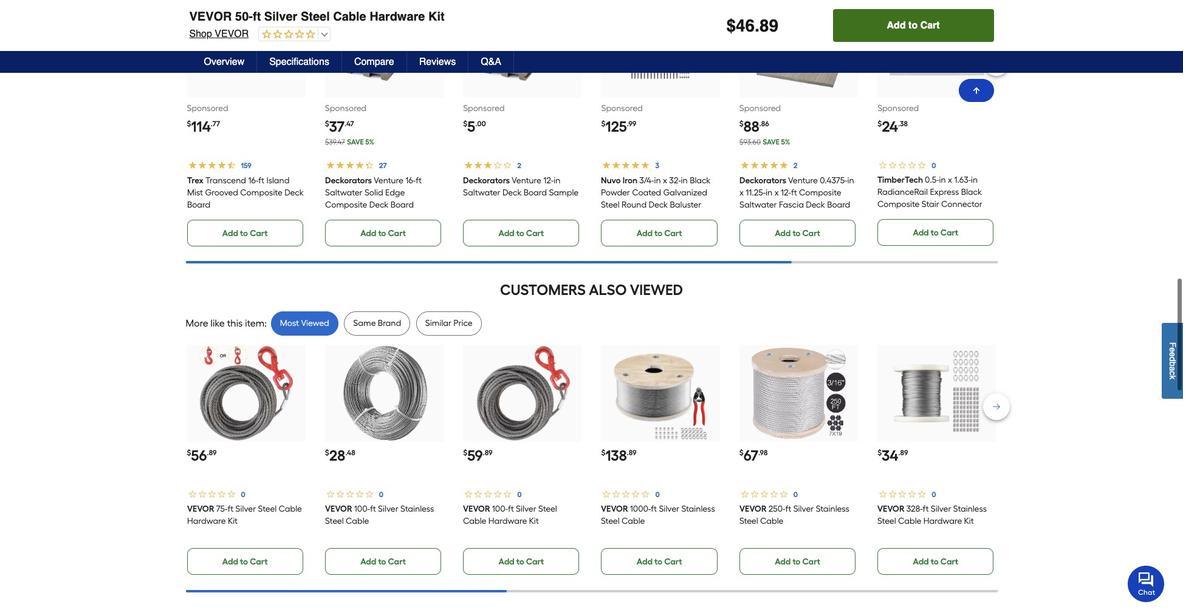 Task type: vqa. For each thing, say whether or not it's contained in the screenshot.


Task type: describe. For each thing, give the bounding box(es) containing it.
iron
[[623, 176, 638, 186]]

$ for 28
[[325, 449, 329, 457]]

$ 24 .38
[[878, 118, 908, 136]]

venture for 88
[[788, 176, 818, 186]]

cable for 100-ft silver stainless steel cable
[[346, 516, 369, 527]]

in inside 'venture 12-in saltwater deck board sample'
[[554, 176, 561, 186]]

trex transcend 16-ft island mist grooved composite deck board image
[[199, 2, 294, 97]]

$93.60 save 5%
[[740, 138, 790, 147]]

add for "28" list item
[[361, 557, 376, 567]]

cart for 37 list item
[[388, 229, 406, 239]]

34 list item
[[878, 345, 997, 575]]

ft inside 100-ft silver steel cable hardware kit
[[508, 504, 514, 515]]

saltwater inside venture 0.4375-in x 11.25-in x 12-ft composite saltwater fascia deck board
[[740, 200, 777, 210]]

deckorators for 88
[[740, 176, 786, 186]]

in up coated
[[655, 176, 661, 186]]

deckorators venture 12-in saltwater deck board sample image
[[475, 2, 570, 97]]

specifications button
[[257, 51, 342, 73]]

add for 67 list item
[[775, 557, 791, 567]]

in up galvanized at the top right of page
[[681, 176, 688, 186]]

reviews
[[419, 57, 456, 67]]

add for 125 list item
[[637, 229, 653, 239]]

black inside 0.5-in x 1.63-in radiancerail express black composite stair connector
[[961, 187, 982, 198]]

add to cart for 56 list item
[[222, 557, 268, 567]]

0.5-in x 1.63-in radiancerail express black composite stair connector
[[878, 175, 983, 210]]

also
[[589, 281, 627, 299]]

deck inside transcend 16-ft island mist grooved composite deck board
[[284, 188, 303, 198]]

steel inside 250-ft silver stainless steel cable
[[740, 516, 758, 527]]

vevor down '50-'
[[215, 29, 249, 40]]

save for 88
[[763, 138, 780, 147]]

12- inside 'venture 12-in saltwater deck board sample'
[[544, 176, 554, 186]]

cart for 59 list item
[[526, 557, 544, 567]]

overview
[[204, 57, 244, 67]]

to for 125 list item
[[655, 229, 663, 239]]

28
[[329, 447, 345, 465]]

c
[[1168, 372, 1178, 376]]

cable for 328-ft silver stainless steel cable hardware kit
[[898, 516, 922, 527]]

5% for 37
[[366, 138, 375, 147]]

similar price
[[425, 318, 473, 329]]

f e e d b a c k button
[[1162, 324, 1183, 399]]

ft inside 1000-ft silver stainless steel cable
[[651, 504, 657, 515]]

ft inside 250-ft silver stainless steel cable
[[785, 504, 791, 515]]

shop vevor
[[189, 29, 249, 40]]

cart for 138 list item
[[664, 557, 682, 567]]

.89 for 138
[[627, 449, 637, 457]]

to for 138 list item
[[655, 557, 663, 567]]

board inside venture 0.4375-in x 11.25-in x 12-ft composite saltwater fascia deck board
[[827, 200, 850, 210]]

0 vertical spatial viewed
[[630, 281, 683, 299]]

.98
[[759, 449, 768, 457]]

cable for 1000-ft silver stainless steel cable
[[622, 516, 645, 527]]

add to cart link for 56 list item
[[187, 549, 303, 575]]

nuvo
[[601, 176, 621, 186]]

venture 16-ft saltwater solid edge composite deck board
[[325, 176, 422, 210]]

galvanized
[[664, 188, 708, 198]]

silver for 59
[[516, 504, 537, 515]]

item
[[245, 318, 265, 329]]

add to cart link for 114 list item
[[187, 220, 303, 247]]

125
[[606, 118, 627, 136]]

chat invite button image
[[1128, 566, 1165, 603]]

cable inside 75-ft silver steel cable hardware kit
[[278, 504, 302, 515]]

$ 56 .89
[[187, 447, 217, 465]]

12- inside venture 0.4375-in x 11.25-in x 12-ft composite saltwater fascia deck board
[[781, 188, 791, 198]]

sample
[[549, 188, 579, 198]]

saltwater for 37
[[325, 188, 362, 198]]

cart for 125 list item
[[664, 229, 682, 239]]

f
[[1168, 343, 1178, 348]]

3/4-in x 32-in black powder coated galvanized steel round deck baluster
[[601, 176, 711, 210]]

138
[[606, 447, 627, 465]]

stainless for 138
[[682, 504, 716, 515]]

ft inside venture 0.4375-in x 11.25-in x 12-ft composite saltwater fascia deck board
[[791, 188, 797, 198]]

deck inside venture 0.4375-in x 11.25-in x 12-ft composite saltwater fascia deck board
[[806, 200, 825, 210]]

$ for 114
[[187, 120, 191, 128]]

add to cart link for 37 list item
[[325, 220, 441, 247]]

overview button
[[192, 51, 257, 73]]

138 list item
[[601, 345, 720, 575]]

cart for 5 list item
[[526, 229, 544, 239]]

f e e d b a c k
[[1168, 343, 1178, 380]]

composite inside venture 16-ft saltwater solid edge composite deck board
[[325, 200, 367, 210]]

black inside 3/4-in x 32-in black powder coated galvanized steel round deck baluster
[[690, 176, 711, 186]]

ft inside transcend 16-ft island mist grooved composite deck board
[[258, 176, 264, 186]]

$ 5 .00
[[463, 118, 486, 136]]

59 list item
[[463, 345, 582, 575]]

venture 12-in saltwater deck board sample
[[463, 176, 579, 198]]

add for "24" list item
[[913, 228, 929, 238]]

24 list item
[[878, 1, 997, 246]]

in down $93.60 save 5% on the top right of page
[[766, 188, 773, 198]]

more like this item :
[[186, 318, 267, 329]]

deck inside venture 16-ft saltwater solid edge composite deck board
[[369, 200, 389, 210]]

add to cart for 88 list item
[[775, 229, 820, 239]]

1000-ft silver stainless steel cable
[[601, 504, 716, 527]]

75-ft silver steel cable hardware kit
[[187, 504, 302, 527]]

nuvo iron 3/4-in x 32-in black powder coated galvanized steel round deck baluster image
[[613, 2, 708, 97]]

compare
[[354, 57, 394, 67]]

add to cart for 114 list item
[[222, 229, 268, 239]]

compare button
[[342, 51, 407, 73]]

venture 0.4375-in x 11.25-in x 12-ft composite saltwater fascia deck board
[[740, 176, 854, 210]]

$39.47
[[325, 138, 345, 147]]

grooved
[[205, 188, 238, 198]]

x inside 3/4-in x 32-in black powder coated galvanized steel round deck baluster
[[663, 176, 668, 186]]

$ for 138
[[601, 449, 606, 457]]

add for 59 list item
[[499, 557, 515, 567]]

board inside transcend 16-ft island mist grooved composite deck board
[[187, 200, 210, 210]]

steel inside 328-ft silver stainless steel cable hardware kit
[[878, 516, 896, 527]]

venture for 37
[[374, 176, 403, 186]]

board inside venture 16-ft saltwater solid edge composite deck board
[[391, 200, 414, 210]]

3/4-
[[640, 176, 655, 186]]

cable for vevor 50-ft silver steel cable hardware kit
[[333, 10, 366, 24]]

5% for 88
[[781, 138, 790, 147]]

hardware inside 100-ft silver steel cable hardware kit
[[489, 516, 527, 527]]

114 list item
[[187, 1, 306, 247]]

88
[[744, 118, 760, 136]]

add to cart link for 59 list item
[[463, 549, 580, 575]]

steel inside 75-ft silver steel cable hardware kit
[[258, 504, 276, 515]]

composite inside venture 0.4375-in x 11.25-in x 12-ft composite saltwater fascia deck board
[[799, 188, 841, 198]]

cart for 88 list item
[[803, 229, 820, 239]]

reviews button
[[407, 51, 469, 73]]

k
[[1168, 376, 1178, 380]]

to inside button
[[909, 20, 918, 31]]

1000-
[[630, 504, 651, 515]]

add to cart for 34 list item
[[913, 557, 959, 567]]

.89 for 59
[[483, 449, 493, 457]]

d
[[1168, 357, 1178, 362]]

zero stars image
[[259, 29, 316, 41]]

to for 67 list item
[[793, 557, 801, 567]]

same
[[353, 318, 376, 329]]

steel inside 3/4-in x 32-in black powder coated galvanized steel round deck baluster
[[601, 200, 620, 210]]

coated
[[633, 188, 662, 198]]

5
[[468, 118, 475, 136]]

a
[[1168, 367, 1178, 372]]

$ 125 .99
[[601, 118, 636, 136]]

cable inside 100-ft silver steel cable hardware kit
[[463, 516, 487, 527]]

most
[[280, 318, 299, 329]]

sponsored for 5
[[463, 103, 505, 114]]

add to cart for 67 list item
[[775, 557, 820, 567]]

kit inside 75-ft silver steel cable hardware kit
[[228, 516, 237, 527]]

ft inside 100-ft silver stainless steel cable
[[370, 504, 376, 515]]

venture for 5
[[512, 176, 542, 186]]

vevor 1000-ft silver stainless steel cable image
[[613, 346, 708, 441]]

most viewed
[[280, 318, 329, 329]]

100- for 28
[[354, 504, 370, 515]]

328-
[[907, 504, 923, 515]]

$93.60
[[740, 138, 761, 147]]

88 list item
[[740, 1, 858, 247]]

$ 59 .89
[[463, 447, 493, 465]]

cart for 56 list item
[[250, 557, 268, 567]]

q&a
[[481, 57, 501, 67]]

to for "28" list item
[[378, 557, 386, 567]]

add to cart link for 67 list item
[[740, 549, 856, 575]]

shop
[[189, 29, 212, 40]]

kit inside 100-ft silver steel cable hardware kit
[[529, 516, 539, 527]]

.48
[[345, 449, 355, 457]]

add for 5 list item
[[499, 229, 515, 239]]

vevor up shop vevor
[[189, 10, 232, 24]]

to for 5 list item
[[516, 229, 524, 239]]

328-ft silver stainless steel cable hardware kit
[[878, 504, 987, 527]]

sponsored for 114
[[187, 103, 228, 114]]

56
[[191, 447, 207, 465]]

stainless for 28
[[401, 504, 434, 515]]

$ 138 .89
[[601, 447, 637, 465]]

250-ft silver stainless steel cable
[[740, 504, 850, 527]]

100- for 59
[[492, 504, 508, 515]]

brand
[[378, 318, 401, 329]]

trex
[[187, 176, 203, 186]]

.77
[[211, 120, 220, 128]]

deck inside 3/4-in x 32-in black powder coated galvanized steel round deck baluster
[[649, 200, 668, 210]]

stainless for 67
[[816, 504, 850, 515]]



Task type: locate. For each thing, give the bounding box(es) containing it.
vevor inside 138 list item
[[601, 504, 629, 515]]

vevor inside "28" list item
[[325, 504, 352, 515]]

add for 37 list item
[[361, 229, 376, 239]]

to inside 59 list item
[[516, 557, 524, 567]]

add inside 59 list item
[[499, 557, 515, 567]]

5 list item
[[463, 1, 582, 247]]

add to cart link down 75-ft silver steel cable hardware kit
[[187, 549, 303, 575]]

cable inside 1000-ft silver stainless steel cable
[[622, 516, 645, 527]]

composite down island
[[240, 188, 282, 198]]

to for "24" list item
[[931, 228, 939, 238]]

add inside "28" list item
[[361, 557, 376, 567]]

add to cart inside add to cart button
[[887, 20, 940, 31]]

16-
[[248, 176, 258, 186], [405, 176, 416, 186]]

sponsored for 24
[[878, 103, 919, 114]]

more
[[186, 318, 208, 329]]

add to cart inside 67 list item
[[775, 557, 820, 567]]

56 list item
[[187, 345, 306, 575]]

vevor inside 34 list item
[[878, 504, 905, 515]]

.89 inside $ 34 .89
[[899, 449, 908, 457]]

stainless inside 1000-ft silver stainless steel cable
[[682, 504, 716, 515]]

1 venture from the left
[[374, 176, 403, 186]]

silver for 138
[[659, 504, 680, 515]]

vevor down $ 59 .89
[[463, 504, 490, 515]]

add to cart link inside 67 list item
[[740, 549, 856, 575]]

add to cart link down 100-ft silver stainless steel cable
[[325, 549, 441, 575]]

3 venture from the left
[[788, 176, 818, 186]]

sponsored inside 125 list item
[[601, 103, 643, 114]]

5% right the $39.47
[[366, 138, 375, 147]]

vevor left 250- on the bottom right
[[740, 504, 767, 515]]

silver for 67
[[793, 504, 814, 515]]

q&a button
[[469, 51, 514, 73]]

2 sponsored from the left
[[325, 103, 367, 114]]

stainless
[[401, 504, 434, 515], [682, 504, 716, 515], [816, 504, 850, 515], [954, 504, 987, 515]]

x left 11.25-
[[740, 188, 744, 198]]

vevor
[[189, 10, 232, 24], [215, 29, 249, 40], [187, 504, 214, 515], [325, 504, 352, 515], [463, 504, 490, 515], [601, 504, 629, 515], [740, 504, 767, 515], [878, 504, 905, 515]]

add inside 88 list item
[[775, 229, 791, 239]]

vevor for 34
[[878, 504, 905, 515]]

add to cart link down transcend 16-ft island mist grooved composite deck board
[[187, 220, 303, 247]]

5 sponsored from the left
[[740, 103, 781, 114]]

$ for 88
[[740, 120, 744, 128]]

powder
[[601, 188, 631, 198]]

46
[[736, 16, 755, 35]]

5% right $93.60
[[781, 138, 790, 147]]

1 vertical spatial 12-
[[781, 188, 791, 198]]

steel inside 100-ft silver steel cable hardware kit
[[539, 504, 557, 515]]

1 100- from the left
[[354, 504, 370, 515]]

add to cart link for 34 list item
[[878, 549, 994, 575]]

$ 67 .98
[[740, 447, 768, 465]]

customers also viewed
[[500, 281, 683, 299]]

0 horizontal spatial venture
[[374, 176, 403, 186]]

vevor 100-ft silver stainless steel cable image
[[337, 346, 432, 441]]

sponsored for 88
[[740, 103, 781, 114]]

2 venture from the left
[[512, 176, 542, 186]]

ft inside 328-ft silver stainless steel cable hardware kit
[[923, 504, 929, 515]]

kit
[[429, 10, 445, 24], [228, 516, 237, 527], [529, 516, 539, 527], [964, 516, 974, 527]]

.89
[[207, 449, 217, 457], [483, 449, 493, 457], [627, 449, 637, 457], [899, 449, 908, 457]]

vevor for 138
[[601, 504, 629, 515]]

x left "1.63-"
[[948, 175, 953, 185]]

89
[[760, 16, 779, 35]]

1 stainless from the left
[[401, 504, 434, 515]]

add for 88 list item
[[775, 229, 791, 239]]

0 horizontal spatial black
[[690, 176, 711, 186]]

to inside "28" list item
[[378, 557, 386, 567]]

vevor left 75-
[[187, 504, 214, 515]]

deck down coated
[[649, 200, 668, 210]]

sponsored up .86
[[740, 103, 781, 114]]

$ for 67
[[740, 449, 744, 457]]

b
[[1168, 362, 1178, 367]]

2 deckorators from the left
[[463, 176, 510, 186]]

to inside 125 list item
[[655, 229, 663, 239]]

12- up the sample
[[544, 176, 554, 186]]

edge
[[385, 188, 405, 198]]

1 horizontal spatial 12-
[[781, 188, 791, 198]]

75-
[[216, 504, 227, 515]]

save inside 88 list item
[[763, 138, 780, 147]]

cable inside 100-ft silver stainless steel cable
[[346, 516, 369, 527]]

3 .89 from the left
[[627, 449, 637, 457]]

0 horizontal spatial saltwater
[[325, 188, 362, 198]]

.00
[[475, 120, 486, 128]]

cart inside 88 list item
[[803, 229, 820, 239]]

add to cart link for 5 list item
[[463, 220, 580, 247]]

deckorators up solid
[[325, 176, 372, 186]]

add to cart link inside "24" list item
[[878, 219, 994, 246]]

2 save from the left
[[763, 138, 780, 147]]

0 horizontal spatial 100-
[[354, 504, 370, 515]]

cable inside 250-ft silver stainless steel cable
[[760, 516, 784, 527]]

$ 46 . 89
[[727, 16, 779, 35]]

$ 88 .86
[[740, 118, 769, 136]]

vevor for 56
[[187, 504, 214, 515]]

sponsored up .47
[[325, 103, 367, 114]]

add inside 138 list item
[[637, 557, 653, 567]]

0 vertical spatial black
[[690, 176, 711, 186]]

sponsored for 37
[[325, 103, 367, 114]]

in up the connector
[[971, 175, 978, 185]]

$ 34 .89
[[878, 447, 908, 465]]

deckorators venture 0.4375-in x 11.25-in x 12-ft composite saltwater fascia deck board image
[[751, 2, 846, 97]]

add to cart inside "28" list item
[[361, 557, 406, 567]]

deckorators for 5
[[463, 176, 510, 186]]

deck inside 'venture 12-in saltwater deck board sample'
[[503, 188, 522, 198]]

1 horizontal spatial deckorators
[[463, 176, 510, 186]]

vevor for 59
[[463, 504, 490, 515]]

round
[[622, 200, 647, 210]]

1 deckorators from the left
[[325, 176, 372, 186]]

cart inside 5 list item
[[526, 229, 544, 239]]

vevor left 328-
[[878, 504, 905, 515]]

add to cart link for "28" list item
[[325, 549, 441, 575]]

deckorators inside 5 list item
[[463, 176, 510, 186]]

hardware inside 75-ft silver steel cable hardware kit
[[187, 516, 226, 527]]

add to cart link inside 125 list item
[[601, 220, 718, 247]]

67 list item
[[740, 345, 858, 575]]

timbertech
[[878, 175, 923, 185]]

silver for 34
[[931, 504, 952, 515]]

board down "mist"
[[187, 200, 210, 210]]

venture
[[374, 176, 403, 186], [512, 176, 542, 186], [788, 176, 818, 186]]

vevor left 1000-
[[601, 504, 629, 515]]

saltwater
[[325, 188, 362, 198], [463, 188, 501, 198], [740, 200, 777, 210]]

add to cart link down the stair at right
[[878, 219, 994, 246]]

cart for "28" list item
[[388, 557, 406, 567]]

vevor for 67
[[740, 504, 767, 515]]

to inside 56 list item
[[240, 557, 248, 567]]

viewed right most
[[301, 318, 329, 329]]

cart for 114 list item
[[250, 229, 268, 239]]

in left timbertech in the right top of the page
[[848, 176, 854, 186]]

stainless for 34
[[954, 504, 987, 515]]

.89 for 56
[[207, 449, 217, 457]]

composite inside transcend 16-ft island mist grooved composite deck board
[[240, 188, 282, 198]]

cable for 250-ft silver stainless steel cable
[[760, 516, 784, 527]]

board down 0.4375-
[[827, 200, 850, 210]]

add to cart for "28" list item
[[361, 557, 406, 567]]

sponsored up .00 in the left top of the page
[[463, 103, 505, 114]]

venture inside venture 16-ft saltwater solid edge composite deck board
[[374, 176, 403, 186]]

to for 34 list item
[[931, 557, 939, 567]]

composite down "radiancerail"
[[878, 199, 920, 210]]

2 5% from the left
[[781, 138, 790, 147]]

add to cart for 59 list item
[[499, 557, 544, 567]]

37 list item
[[325, 1, 444, 247]]

composite inside 0.5-in x 1.63-in radiancerail express black composite stair connector
[[878, 199, 920, 210]]

add to cart link down 100-ft silver steel cable hardware kit
[[463, 549, 580, 575]]

$ for 5
[[463, 120, 468, 128]]

board
[[524, 188, 547, 198], [187, 200, 210, 210], [391, 200, 414, 210], [827, 200, 850, 210]]

to inside 37 list item
[[378, 229, 386, 239]]

silver for 28
[[378, 504, 398, 515]]

2 horizontal spatial saltwater
[[740, 200, 777, 210]]

add to cart inside 114 list item
[[222, 229, 268, 239]]

.89 inside $ 56 .89
[[207, 449, 217, 457]]

.89 for 34
[[899, 449, 908, 457]]

save inside 37 list item
[[347, 138, 364, 147]]

hardware inside 328-ft silver stainless steel cable hardware kit
[[924, 516, 962, 527]]

deck right fascia
[[806, 200, 825, 210]]

100- down .48
[[354, 504, 370, 515]]

$ for 59
[[463, 449, 468, 457]]

deckorators inside 88 list item
[[740, 176, 786, 186]]

to inside 34 list item
[[931, 557, 939, 567]]

$ for 56
[[187, 449, 191, 457]]

16- for 37
[[405, 176, 416, 186]]

add to cart for 37 list item
[[361, 229, 406, 239]]

cart inside 114 list item
[[250, 229, 268, 239]]

$ 37 .47
[[325, 118, 354, 136]]

2 horizontal spatial venture
[[788, 176, 818, 186]]

nuvo iron
[[601, 176, 638, 186]]

silver for 56
[[235, 504, 256, 515]]

cart inside 59 list item
[[526, 557, 544, 567]]

price
[[454, 318, 473, 329]]

baluster
[[670, 200, 702, 210]]

add to cart link down solid
[[325, 220, 441, 247]]

cart inside button
[[921, 20, 940, 31]]

add to cart button
[[833, 9, 994, 42]]

same brand
[[353, 318, 401, 329]]

add to cart link inside 56 list item
[[187, 549, 303, 575]]

add to cart link down 328-ft silver stainless steel cable hardware kit
[[878, 549, 994, 575]]

$ inside $ 125 .99
[[601, 120, 606, 128]]

1 horizontal spatial venture
[[512, 176, 542, 186]]

saltwater for 5
[[463, 188, 501, 198]]

save down .86
[[763, 138, 780, 147]]

deckorators venture 16-ft saltwater solid edge composite deck board image
[[337, 2, 432, 97]]

hardware
[[370, 10, 425, 24], [187, 516, 226, 527], [489, 516, 527, 527], [924, 516, 962, 527]]

16- inside venture 16-ft saltwater solid edge composite deck board
[[405, 176, 416, 186]]

add inside 5 list item
[[499, 229, 515, 239]]

4 sponsored from the left
[[601, 103, 643, 114]]

silver inside 328-ft silver stainless steel cable hardware kit
[[931, 504, 952, 515]]

$ inside $ 56 .89
[[187, 449, 191, 457]]

vevor for 28
[[325, 504, 352, 515]]

1 e from the top
[[1168, 348, 1178, 353]]

mist
[[187, 188, 203, 198]]

1 horizontal spatial 100-
[[492, 504, 508, 515]]

vevor 250-ft silver stainless steel cable image
[[751, 346, 846, 441]]

arrow up image
[[972, 86, 981, 95]]

vevor 50-ft silver steel cable hardware kit
[[189, 10, 445, 24]]

add inside button
[[887, 20, 906, 31]]

add to cart inside 88 list item
[[775, 229, 820, 239]]

customers
[[500, 281, 586, 299]]

add to cart link for 88 list item
[[740, 220, 856, 247]]

e up d
[[1168, 348, 1178, 353]]

2 16- from the left
[[405, 176, 416, 186]]

0 horizontal spatial 16-
[[248, 176, 258, 186]]

1.63-
[[955, 175, 971, 185]]

cart inside 34 list item
[[941, 557, 959, 567]]

$ for 125
[[601, 120, 606, 128]]

add to cart inside 138 list item
[[637, 557, 682, 567]]

1 vertical spatial black
[[961, 187, 982, 198]]

cart inside "28" list item
[[388, 557, 406, 567]]

50-
[[235, 10, 253, 24]]

$ 28 .48
[[325, 447, 355, 465]]

125 list item
[[601, 1, 720, 247]]

vevor 328-ft silver stainless steel cable hardware kit image
[[890, 346, 985, 441]]

similar
[[425, 318, 452, 329]]

32-
[[670, 176, 681, 186]]

0 horizontal spatial deckorators
[[325, 176, 372, 186]]

ft inside 75-ft silver steel cable hardware kit
[[227, 504, 233, 515]]

to for 56 list item
[[240, 557, 248, 567]]

to for 114 list item
[[240, 229, 248, 239]]

sponsored for 125
[[601, 103, 643, 114]]

cart for 67 list item
[[803, 557, 820, 567]]

cart inside 67 list item
[[803, 557, 820, 567]]

silver
[[264, 10, 297, 24], [235, 504, 256, 515], [378, 504, 398, 515], [516, 504, 537, 515], [659, 504, 680, 515], [793, 504, 814, 515], [931, 504, 952, 515]]

.99
[[627, 120, 636, 128]]

2 100- from the left
[[492, 504, 508, 515]]

cart for "24" list item
[[941, 228, 959, 238]]

100-
[[354, 504, 370, 515], [492, 504, 508, 515]]

composite down 0.4375-
[[799, 188, 841, 198]]

in up the sample
[[554, 176, 561, 186]]

cart inside "24" list item
[[941, 228, 959, 238]]

e up b
[[1168, 353, 1178, 357]]

sponsored up .99
[[601, 103, 643, 114]]

100- inside 100-ft silver stainless steel cable
[[354, 504, 370, 515]]

.
[[755, 16, 760, 35]]

x inside 0.5-in x 1.63-in radiancerail express black composite stair connector
[[948, 175, 953, 185]]

ft inside venture 16-ft saltwater solid edge composite deck board
[[416, 176, 422, 186]]

0 vertical spatial 12-
[[544, 176, 554, 186]]

add to cart link for "24" list item
[[878, 219, 994, 246]]

1 horizontal spatial saltwater
[[463, 188, 501, 198]]

1 5% from the left
[[366, 138, 375, 147]]

vevor 100-ft silver steel cable hardware kit image
[[475, 346, 570, 441]]

add to cart
[[887, 20, 940, 31], [913, 228, 959, 238], [222, 229, 268, 239], [361, 229, 406, 239], [499, 229, 544, 239], [637, 229, 682, 239], [775, 229, 820, 239], [222, 557, 268, 567], [361, 557, 406, 567], [499, 557, 544, 567], [637, 557, 682, 567], [775, 557, 820, 567], [913, 557, 959, 567]]

3 sponsored from the left
[[463, 103, 505, 114]]

black down "1.63-"
[[961, 187, 982, 198]]

stainless inside 250-ft silver stainless steel cable
[[816, 504, 850, 515]]

add to cart for 125 list item
[[637, 229, 682, 239]]

$ for 34
[[878, 449, 882, 457]]

2 e from the top
[[1168, 353, 1178, 357]]

add to cart inside 125 list item
[[637, 229, 682, 239]]

add to cart link inside 114 list item
[[187, 220, 303, 247]]

6 sponsored from the left
[[878, 103, 919, 114]]

$ inside $ 114 .77
[[187, 120, 191, 128]]

to inside 5 list item
[[516, 229, 524, 239]]

0 horizontal spatial 12-
[[544, 176, 554, 186]]

cart inside 125 list item
[[664, 229, 682, 239]]

x left 32-
[[663, 176, 668, 186]]

in up "express"
[[940, 175, 946, 185]]

island
[[266, 176, 289, 186]]

add to cart link for 125 list item
[[601, 220, 718, 247]]

saltwater inside venture 16-ft saltwater solid edge composite deck board
[[325, 188, 362, 198]]

add to cart link inside 138 list item
[[601, 549, 718, 575]]

add to cart link down 250-ft silver stainless steel cable
[[740, 549, 856, 575]]

1 sponsored from the left
[[187, 103, 228, 114]]

.89 inside $ 59 .89
[[483, 449, 493, 457]]

add for 114 list item
[[222, 229, 238, 239]]

add to cart link down fascia
[[740, 220, 856, 247]]

0 horizontal spatial save
[[347, 138, 364, 147]]

to for 59 list item
[[516, 557, 524, 567]]

stair
[[922, 199, 940, 210]]

add inside 34 list item
[[913, 557, 929, 567]]

12- up fascia
[[781, 188, 791, 198]]

add to cart inside "24" list item
[[913, 228, 959, 238]]

board left the sample
[[524, 188, 547, 198]]

34
[[882, 447, 899, 465]]

67
[[744, 447, 759, 465]]

250-
[[769, 504, 785, 515]]

venture inside 'venture 12-in saltwater deck board sample'
[[512, 176, 542, 186]]

sponsored up .38
[[878, 103, 919, 114]]

2 stainless from the left
[[682, 504, 716, 515]]

deck down solid
[[369, 200, 389, 210]]

1 horizontal spatial 5%
[[781, 138, 790, 147]]

add to cart for "24" list item
[[913, 228, 959, 238]]

to for 88 list item
[[793, 229, 801, 239]]

steel inside 100-ft silver stainless steel cable
[[325, 516, 344, 527]]

save
[[347, 138, 364, 147], [763, 138, 780, 147]]

1 horizontal spatial black
[[961, 187, 982, 198]]

3 stainless from the left
[[816, 504, 850, 515]]

composite down solid
[[325, 200, 367, 210]]

add to cart link down round
[[601, 220, 718, 247]]

add to cart link down 'venture 12-in saltwater deck board sample'
[[463, 220, 580, 247]]

transcend
[[205, 176, 246, 186]]

$ inside $ 37 .47
[[325, 120, 329, 128]]

1 16- from the left
[[248, 176, 258, 186]]

1 .89 from the left
[[207, 449, 217, 457]]

deckorators inside 37 list item
[[325, 176, 372, 186]]

to for 37 list item
[[378, 229, 386, 239]]

0 horizontal spatial viewed
[[301, 318, 329, 329]]

steel inside 1000-ft silver stainless steel cable
[[601, 516, 620, 527]]

cable inside 328-ft silver stainless steel cable hardware kit
[[898, 516, 922, 527]]

2 .89 from the left
[[483, 449, 493, 457]]

steel
[[301, 10, 330, 24], [601, 200, 620, 210], [258, 504, 276, 515], [539, 504, 557, 515], [325, 516, 344, 527], [601, 516, 620, 527], [740, 516, 758, 527], [878, 516, 896, 527]]

deck
[[284, 188, 303, 198], [503, 188, 522, 198], [369, 200, 389, 210], [649, 200, 668, 210], [806, 200, 825, 210]]

1 horizontal spatial viewed
[[630, 281, 683, 299]]

1 horizontal spatial save
[[763, 138, 780, 147]]

2 horizontal spatial deckorators
[[740, 176, 786, 186]]

1 vertical spatial viewed
[[301, 318, 329, 329]]

100- down $ 59 .89
[[492, 504, 508, 515]]

16- for 114
[[248, 176, 258, 186]]

sponsored inside 37 list item
[[325, 103, 367, 114]]

board down edge
[[391, 200, 414, 210]]

$ inside "$ 28 .48"
[[325, 449, 329, 457]]

deckorators for 37
[[325, 176, 372, 186]]

1 save from the left
[[347, 138, 364, 147]]

59
[[468, 447, 483, 465]]

sponsored up .77
[[187, 103, 228, 114]]

timbertech 0.5-in x 1.63-in radiancerail express black composite stair connector image
[[890, 2, 985, 97]]

add for 138 list item
[[637, 557, 653, 567]]

board inside 'venture 12-in saltwater deck board sample'
[[524, 188, 547, 198]]

save for 37
[[347, 138, 364, 147]]

24
[[882, 118, 898, 136]]

37
[[329, 118, 345, 136]]

100-ft silver stainless steel cable
[[325, 504, 434, 527]]

sponsored inside 114 list item
[[187, 103, 228, 114]]

4 stainless from the left
[[954, 504, 987, 515]]

1 horizontal spatial 16-
[[405, 176, 416, 186]]

0.5-
[[925, 175, 940, 185]]

11.25-
[[746, 188, 766, 198]]

add to cart link down 1000-ft silver stainless steel cable
[[601, 549, 718, 575]]

deckorators down $ 5 .00
[[463, 176, 510, 186]]

$ inside $ 34 .89
[[878, 449, 882, 457]]

vevor 75-ft silver steel cable hardware kit image
[[199, 346, 294, 441]]

black up galvanized at the top right of page
[[690, 176, 711, 186]]

silver inside 250-ft silver stainless steel cable
[[793, 504, 814, 515]]

save down .47
[[347, 138, 364, 147]]

.47
[[345, 120, 354, 128]]

add to cart link for 138 list item
[[601, 549, 718, 575]]

.86
[[760, 120, 769, 128]]

vevor inside 56 list item
[[187, 504, 214, 515]]

add to cart inside 37 list item
[[361, 229, 406, 239]]

28 list item
[[325, 345, 444, 575]]

deck down island
[[284, 188, 303, 198]]

viewed right the also at the top of page
[[630, 281, 683, 299]]

cart for 34 list item
[[941, 557, 959, 567]]

$ for 24
[[878, 120, 882, 128]]

deckorators up 11.25-
[[740, 176, 786, 186]]

4 .89 from the left
[[899, 449, 908, 457]]

0 horizontal spatial 5%
[[366, 138, 375, 147]]

radiancerail
[[878, 187, 928, 198]]

add for 56 list item
[[222, 557, 238, 567]]

e
[[1168, 348, 1178, 353], [1168, 353, 1178, 357]]

vevor down 28
[[325, 504, 352, 515]]

solid
[[365, 188, 383, 198]]

deck left the sample
[[503, 188, 522, 198]]

3 deckorators from the left
[[740, 176, 786, 186]]

x right 11.25-
[[775, 188, 779, 198]]

$ inside $ 138 .89
[[601, 449, 606, 457]]

114
[[191, 118, 211, 136]]

kit inside 328-ft silver stainless steel cable hardware kit
[[964, 516, 974, 527]]

100-ft silver steel cable hardware kit
[[463, 504, 557, 527]]

add inside 37 list item
[[361, 229, 376, 239]]

$ for 46
[[727, 16, 736, 35]]



